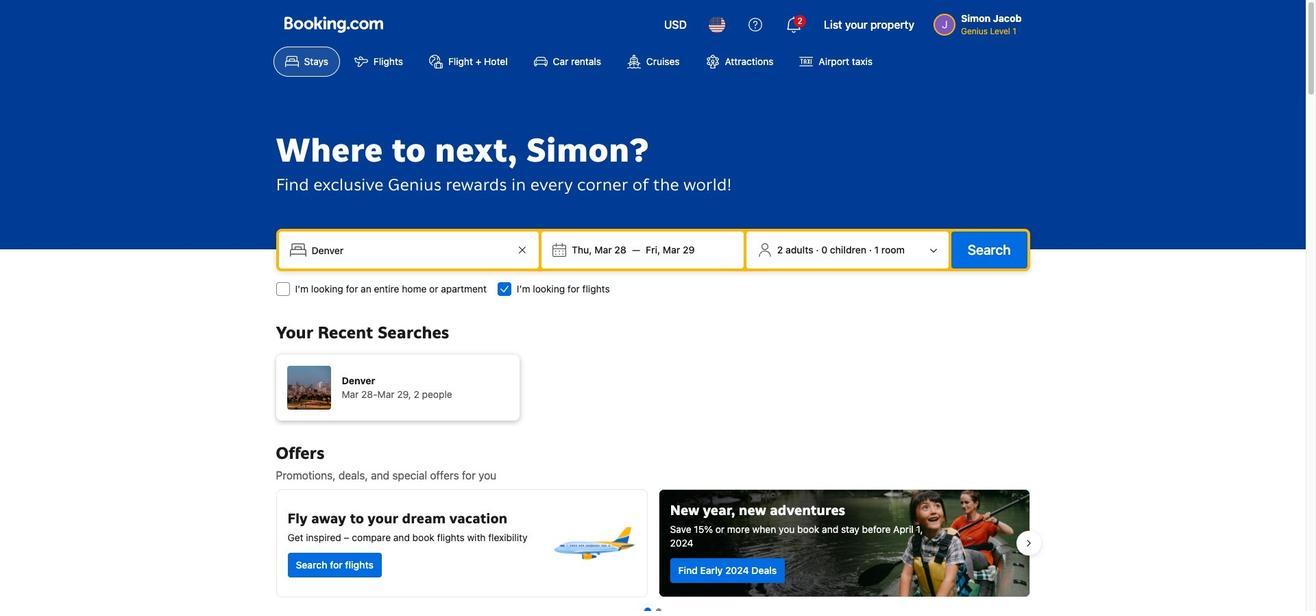Task type: describe. For each thing, give the bounding box(es) containing it.
your account menu simon jacob genius level 1 element
[[934, 12, 1022, 38]]

booking.com image
[[284, 16, 383, 33]]

a young girl and woman kayak on a river image
[[659, 490, 1030, 597]]



Task type: locate. For each thing, give the bounding box(es) containing it.
region
[[265, 484, 1041, 604]]

Where are you going? field
[[306, 238, 514, 263]]

fly away to your dream vacation image
[[551, 501, 636, 586]]

progress bar
[[645, 609, 661, 612]]



Task type: vqa. For each thing, say whether or not it's contained in the screenshot.
Fly away to your dream vacation image
yes



